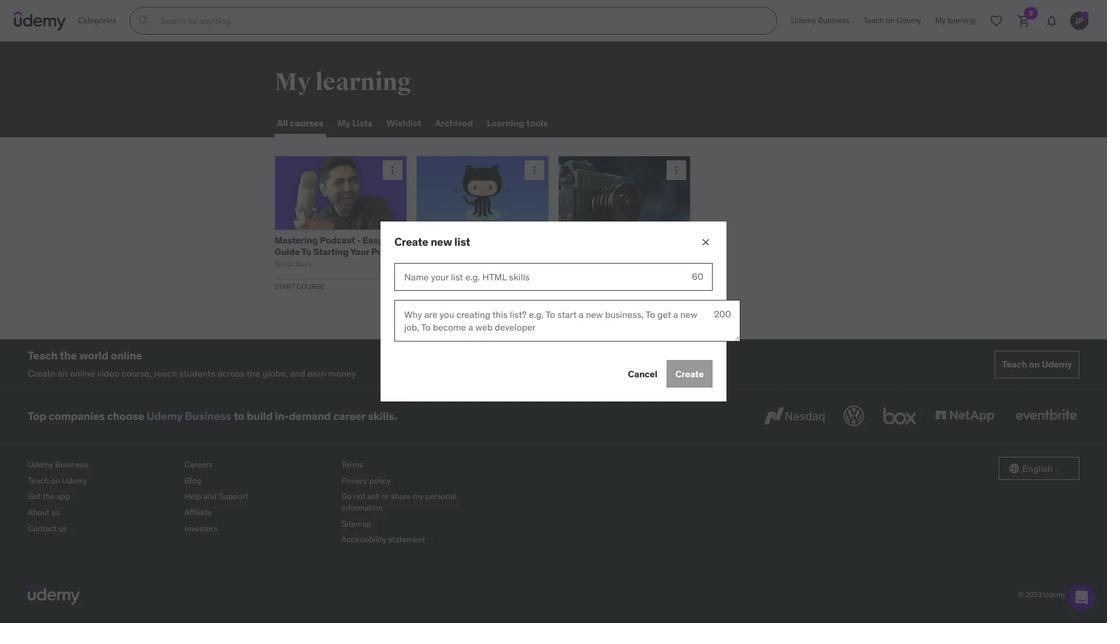 Task type: vqa. For each thing, say whether or not it's contained in the screenshot.
Get started link
no



Task type: describe. For each thing, give the bounding box(es) containing it.
1 vertical spatial us
[[58, 523, 67, 534]]

english button
[[999, 457, 1080, 480]]

contact us link
[[28, 521, 175, 537]]

my
[[413, 491, 424, 502]]

1 vertical spatial udemy business link
[[147, 409, 231, 423]]

of
[[585, 260, 591, 268]]

help
[[185, 491, 202, 502]]

Name your list e.g. HTML skills text field
[[395, 263, 683, 291]]

earn
[[308, 367, 326, 379]]

your
[[350, 246, 370, 257]]

arcade
[[656, 246, 686, 257]]

learning tools link
[[485, 110, 551, 137]]

do
[[342, 491, 352, 502]]

2 vertical spatial teach on udemy link
[[28, 473, 175, 489]]

inc.
[[1069, 590, 1080, 599]]

nasdaq image
[[762, 403, 828, 429]]

statement
[[389, 534, 425, 545]]

taulien
[[436, 260, 458, 268]]

policy
[[370, 475, 391, 486]]

start for git & github crash course: create a repository from scratch!
[[417, 282, 437, 291]]

an
[[58, 367, 68, 379]]

cancel button
[[628, 360, 658, 388]]

support
[[219, 491, 248, 502]]

and inside careers blog help and support affiliate investors
[[204, 491, 217, 502]]

about
[[28, 507, 49, 518]]

Why are you creating this list? e.g. To start a new business, To get a new job, To become a web developer text field
[[395, 300, 741, 342]]

all courses
[[277, 117, 324, 129]]

investors link
[[185, 521, 332, 537]]

1 vertical spatial udemy image
[[28, 585, 80, 605]]

a
[[447, 246, 452, 257]]

help and support link
[[185, 489, 332, 505]]

archived
[[435, 117, 473, 129]]

small image
[[1009, 463, 1021, 474]]

0 vertical spatial teach on udemy link
[[857, 7, 929, 35]]

starting
[[313, 246, 349, 257]]

1 vertical spatial the
[[247, 367, 260, 379]]

1 horizontal spatial the
[[60, 349, 77, 362]]

to
[[302, 246, 312, 257]]

demand
[[289, 409, 331, 423]]

create inside teach the world online create an online video course, reach students across the globe, and earn money
[[28, 367, 55, 379]]

across
[[218, 367, 245, 379]]

not
[[354, 491, 366, 502]]

easy
[[363, 234, 383, 246]]

movements
[[594, 246, 644, 257]]

mastering game design camera movements in arcade studio link
[[559, 234, 690, 268]]

eventbrite image
[[1014, 403, 1080, 429]]

60
[[692, 271, 704, 282]]

mastering podcast -  easy guide to starting your podcast link
[[275, 234, 407, 257]]

course for git & github crash course: create a repository from scratch!
[[439, 282, 467, 291]]

-
[[357, 234, 361, 246]]

top companies choose udemy business to build in-demand career skills.
[[28, 409, 398, 423]]

crash
[[471, 234, 496, 246]]

or
[[382, 491, 389, 502]]

contact
[[28, 523, 56, 534]]

about us link
[[28, 505, 175, 521]]

in-
[[275, 409, 289, 423]]

1 vertical spatial business
[[185, 409, 231, 423]]

git
[[417, 234, 429, 246]]

teach the world online create an online video course, reach students across the globe, and earn money
[[28, 349, 356, 379]]

new
[[431, 235, 452, 248]]

wishlist link
[[384, 110, 424, 137]]

0 vertical spatial us
[[51, 507, 60, 518]]

git & github crash course: create a repository from scratch! link
[[417, 234, 534, 268]]

create inside git & github crash course: create a repository from scratch!
[[417, 246, 445, 257]]

© 2023 udemy, inc.
[[1019, 590, 1080, 599]]

cancel
[[628, 368, 658, 380]]

satish
[[275, 260, 294, 268]]

terms link
[[342, 457, 489, 473]]

learning tools
[[487, 117, 548, 129]]

list
[[455, 235, 471, 248]]

and inside teach the world online create an online video course, reach students across the globe, and earn money
[[290, 367, 306, 379]]

design inside mastering game design camera movements in arcade studio
[[631, 234, 661, 246]]

my for my learning
[[275, 68, 311, 97]]

on inside udemy business teach on udemy get the app about us contact us
[[51, 475, 60, 486]]

start course for git & github crash course: create a repository from scratch!
[[417, 282, 467, 291]]

share
[[391, 491, 411, 502]]

1 horizontal spatial teach on udemy
[[1003, 358, 1073, 370]]

my learning
[[275, 68, 412, 97]]

create button
[[667, 360, 713, 388]]

careers blog help and support affiliate investors
[[185, 459, 248, 534]]

accessibility
[[342, 534, 387, 545]]

the inside udemy business teach on udemy get the app about us contact us
[[43, 491, 55, 502]]

wishlist
[[387, 117, 421, 129]]

in
[[646, 246, 654, 257]]

careers
[[185, 459, 213, 470]]

learning
[[315, 68, 412, 97]]

reach
[[154, 367, 177, 379]]

sell
[[368, 491, 380, 502]]

submit search image
[[138, 14, 151, 28]]

mastering game design camera movements in arcade studio
[[559, 234, 686, 268]]

money
[[328, 367, 356, 379]]

my lists link
[[335, 110, 375, 137]]

information
[[342, 503, 383, 513]]

git & github crash course: create a repository from scratch!
[[417, 234, 531, 268]]

mastering for movements
[[559, 234, 602, 246]]

lists
[[352, 117, 373, 129]]

students
[[179, 367, 216, 379]]

teach inside teach the world online create an online video course, reach students across the globe, and earn money
[[28, 349, 58, 362]]

terms
[[342, 459, 364, 470]]



Task type: locate. For each thing, give the bounding box(es) containing it.
design up ]
[[631, 234, 661, 246]]

kalob taulien
[[417, 260, 458, 268]]

1 vertical spatial my
[[338, 117, 350, 129]]

1 start from the left
[[275, 282, 295, 291]]

2 course from the left
[[439, 282, 467, 291]]

1 horizontal spatial teach on udemy link
[[857, 7, 929, 35]]

2 horizontal spatial on
[[1030, 358, 1041, 370]]

start for mastering podcast -  easy guide to starting your podcast
[[275, 282, 295, 291]]

create left &
[[395, 235, 429, 248]]

my
[[275, 68, 311, 97], [338, 117, 350, 129]]

course down taulien
[[439, 282, 467, 291]]

game up [ school of game design ]
[[604, 234, 629, 246]]

create up kalob
[[417, 246, 445, 257]]

learning
[[487, 117, 525, 129]]

1 horizontal spatial online
[[111, 349, 142, 362]]

business
[[818, 15, 850, 26], [185, 409, 231, 423], [55, 459, 88, 470]]

0 horizontal spatial the
[[43, 491, 55, 502]]

start course for mastering podcast -  easy guide to starting your podcast
[[275, 282, 325, 291]]

start course
[[275, 282, 325, 291], [417, 282, 467, 291], [559, 282, 609, 291]]

1 mastering from the left
[[275, 234, 318, 246]]

1 horizontal spatial mastering
[[559, 234, 602, 246]]

start
[[275, 282, 295, 291], [417, 282, 437, 291], [559, 282, 579, 291]]

sitemap link
[[342, 516, 489, 532]]

0 horizontal spatial mastering
[[275, 234, 318, 246]]

0 vertical spatial udemy business link
[[785, 7, 857, 35]]

3 start course from the left
[[559, 282, 609, 291]]

business for udemy business
[[818, 15, 850, 26]]

studio
[[559, 257, 587, 268]]

gaire
[[296, 260, 312, 268]]

repository
[[454, 246, 501, 257]]

©
[[1019, 590, 1024, 599]]

1 horizontal spatial my
[[338, 117, 350, 129]]

courses
[[290, 117, 324, 129]]

volkswagen image
[[842, 403, 867, 429]]

the right get
[[43, 491, 55, 502]]

0 vertical spatial and
[[290, 367, 306, 379]]

close modal image
[[700, 236, 712, 248]]

accessibility statement link
[[342, 532, 489, 548]]

the
[[60, 349, 77, 362], [247, 367, 260, 379], [43, 491, 55, 502]]

all courses link
[[275, 110, 326, 137]]

to
[[234, 409, 244, 423]]

start down kalob
[[417, 282, 437, 291]]

2 vertical spatial udemy business link
[[28, 457, 175, 473]]

blog link
[[185, 473, 332, 489]]

2 horizontal spatial start
[[559, 282, 579, 291]]

game right 'of'
[[593, 260, 611, 268]]

0 horizontal spatial teach on udemy link
[[28, 473, 175, 489]]

[ school of game design ]
[[559, 260, 639, 268]]

udemy image
[[14, 11, 66, 31], [28, 585, 80, 605]]

0 horizontal spatial and
[[204, 491, 217, 502]]

1 horizontal spatial on
[[886, 15, 895, 26]]

1 start course from the left
[[275, 282, 325, 291]]

0 vertical spatial udemy image
[[14, 11, 66, 31]]

udemy business link
[[785, 7, 857, 35], [147, 409, 231, 423], [28, 457, 175, 473]]

do not sell or share my personal information button
[[342, 489, 489, 516]]

design down the movements
[[613, 260, 635, 268]]

mastering for guide
[[275, 234, 318, 246]]

]
[[636, 260, 639, 268]]

blog
[[185, 475, 201, 486]]

0 horizontal spatial online
[[70, 367, 95, 379]]

and
[[290, 367, 306, 379], [204, 491, 217, 502]]

netapp image
[[934, 403, 1000, 429]]

0 vertical spatial online
[[111, 349, 142, 362]]

2 vertical spatial business
[[55, 459, 88, 470]]

course down [ school of game design ]
[[581, 282, 609, 291]]

get
[[28, 491, 41, 502]]

course down the gaire
[[297, 282, 325, 291]]

and right help
[[204, 491, 217, 502]]

scratch!
[[417, 257, 453, 268]]

podcast
[[320, 234, 355, 246], [371, 246, 407, 257]]

2 horizontal spatial course
[[581, 282, 609, 291]]

0 vertical spatial the
[[60, 349, 77, 362]]

get the app link
[[28, 489, 175, 505]]

1 vertical spatial design
[[613, 260, 635, 268]]

2 horizontal spatial start course
[[559, 282, 609, 291]]

0 vertical spatial design
[[631, 234, 661, 246]]

personal
[[426, 491, 457, 502]]

create inside button
[[676, 368, 704, 380]]

mastering up studio
[[559, 234, 602, 246]]

[
[[559, 260, 561, 268]]

my left lists at the left top of the page
[[338, 117, 350, 129]]

mastering inside mastering game design camera movements in arcade studio
[[559, 234, 602, 246]]

terms privacy policy do not sell or share my personal information sitemap accessibility statement
[[342, 459, 457, 545]]

3 start from the left
[[559, 282, 579, 291]]

0 vertical spatial teach on udemy
[[864, 15, 922, 26]]

0 horizontal spatial podcast
[[320, 234, 355, 246]]

start down school
[[559, 282, 579, 291]]

0 vertical spatial my
[[275, 68, 311, 97]]

200
[[714, 308, 732, 319]]

teach
[[864, 15, 885, 26], [28, 349, 58, 362], [1003, 358, 1028, 370], [28, 475, 49, 486]]

english
[[1023, 463, 1053, 474]]

teach on udemy
[[864, 15, 922, 26], [1003, 358, 1073, 370]]

game inside mastering game design camera movements in arcade studio
[[604, 234, 629, 246]]

us right the about
[[51, 507, 60, 518]]

create
[[395, 235, 429, 248], [417, 246, 445, 257], [28, 367, 55, 379], [676, 368, 704, 380]]

0 horizontal spatial business
[[55, 459, 88, 470]]

0 horizontal spatial start course
[[275, 282, 325, 291]]

careers link
[[185, 457, 332, 473]]

2 start course from the left
[[417, 282, 467, 291]]

2 horizontal spatial business
[[818, 15, 850, 26]]

mastering up the gaire
[[275, 234, 318, 246]]

0 horizontal spatial course
[[297, 282, 325, 291]]

2 mastering from the left
[[559, 234, 602, 246]]

teach inside udemy business teach on udemy get the app about us contact us
[[28, 475, 49, 486]]

privacy
[[342, 475, 368, 486]]

1 horizontal spatial and
[[290, 367, 306, 379]]

business inside udemy business teach on udemy get the app about us contact us
[[55, 459, 88, 470]]

mastering inside mastering podcast -  easy guide to starting your podcast satish gaire
[[275, 234, 318, 246]]

2 vertical spatial on
[[51, 475, 60, 486]]

1 horizontal spatial business
[[185, 409, 231, 423]]

1 horizontal spatial podcast
[[371, 246, 407, 257]]

my for my lists
[[338, 117, 350, 129]]

build
[[247, 409, 273, 423]]

us
[[51, 507, 60, 518], [58, 523, 67, 534]]

top
[[28, 409, 46, 423]]

udemy
[[792, 15, 816, 26], [897, 15, 922, 26], [1042, 358, 1073, 370], [147, 409, 183, 423], [28, 459, 53, 470], [62, 475, 87, 486]]

app
[[57, 491, 70, 502]]

online up course,
[[111, 349, 142, 362]]

1 horizontal spatial start course
[[417, 282, 467, 291]]

create new list
[[395, 235, 471, 248]]

camera
[[559, 246, 592, 257]]

course:
[[498, 234, 531, 246]]

0 horizontal spatial my
[[275, 68, 311, 97]]

1 vertical spatial teach on udemy link
[[995, 351, 1080, 378]]

2 horizontal spatial teach on udemy link
[[995, 351, 1080, 378]]

online
[[111, 349, 142, 362], [70, 367, 95, 379]]

1 vertical spatial game
[[593, 260, 611, 268]]

affiliate link
[[185, 505, 332, 521]]

all
[[277, 117, 288, 129]]

world
[[79, 349, 108, 362]]

teach on udemy link
[[857, 7, 929, 35], [995, 351, 1080, 378], [28, 473, 175, 489]]

skills.
[[368, 409, 398, 423]]

2 start from the left
[[417, 282, 437, 291]]

0 horizontal spatial teach on udemy
[[864, 15, 922, 26]]

the up the an
[[60, 349, 77, 362]]

on
[[886, 15, 895, 26], [1030, 358, 1041, 370], [51, 475, 60, 486]]

podcast right your at the top of the page
[[371, 246, 407, 257]]

online right the an
[[70, 367, 95, 379]]

create new list dialog
[[381, 221, 741, 402]]

0 vertical spatial game
[[604, 234, 629, 246]]

video
[[97, 367, 119, 379]]

affiliate
[[185, 507, 212, 518]]

the left globe,
[[247, 367, 260, 379]]

start down 'satish'
[[275, 282, 295, 291]]

3 course from the left
[[581, 282, 609, 291]]

school
[[562, 260, 584, 268]]

start course down the gaire
[[275, 282, 325, 291]]

course for mastering podcast -  easy guide to starting your podcast
[[297, 282, 325, 291]]

1 vertical spatial on
[[1030, 358, 1041, 370]]

1 course from the left
[[297, 282, 325, 291]]

podcast left -
[[320, 234, 355, 246]]

0 vertical spatial on
[[886, 15, 895, 26]]

1 vertical spatial and
[[204, 491, 217, 502]]

course,
[[122, 367, 152, 379]]

udemy business
[[792, 15, 850, 26]]

1 vertical spatial online
[[70, 367, 95, 379]]

github
[[439, 234, 469, 246]]

0 vertical spatial business
[[818, 15, 850, 26]]

course
[[297, 282, 325, 291], [439, 282, 467, 291], [581, 282, 609, 291]]

business for udemy business teach on udemy get the app about us contact us
[[55, 459, 88, 470]]

game
[[604, 234, 629, 246], [593, 260, 611, 268]]

1 vertical spatial teach on udemy
[[1003, 358, 1073, 370]]

start course down kalob taulien
[[417, 282, 467, 291]]

0 horizontal spatial on
[[51, 475, 60, 486]]

design
[[631, 234, 661, 246], [613, 260, 635, 268]]

create right cancel
[[676, 368, 704, 380]]

2 horizontal spatial the
[[247, 367, 260, 379]]

1 horizontal spatial course
[[439, 282, 467, 291]]

my lists
[[338, 117, 373, 129]]

my up all courses
[[275, 68, 311, 97]]

0 horizontal spatial start
[[275, 282, 295, 291]]

2 vertical spatial the
[[43, 491, 55, 502]]

2023
[[1026, 590, 1043, 599]]

start course down 'of'
[[559, 282, 609, 291]]

kalob
[[417, 260, 434, 268]]

1 horizontal spatial start
[[417, 282, 437, 291]]

us right contact
[[58, 523, 67, 534]]

companies
[[49, 409, 105, 423]]

choose
[[107, 409, 144, 423]]

udemy business teach on udemy get the app about us contact us
[[28, 459, 88, 534]]

create left the an
[[28, 367, 55, 379]]

and left earn
[[290, 367, 306, 379]]

sitemap
[[342, 519, 372, 529]]

tools
[[527, 117, 548, 129]]

box image
[[881, 403, 920, 429]]



